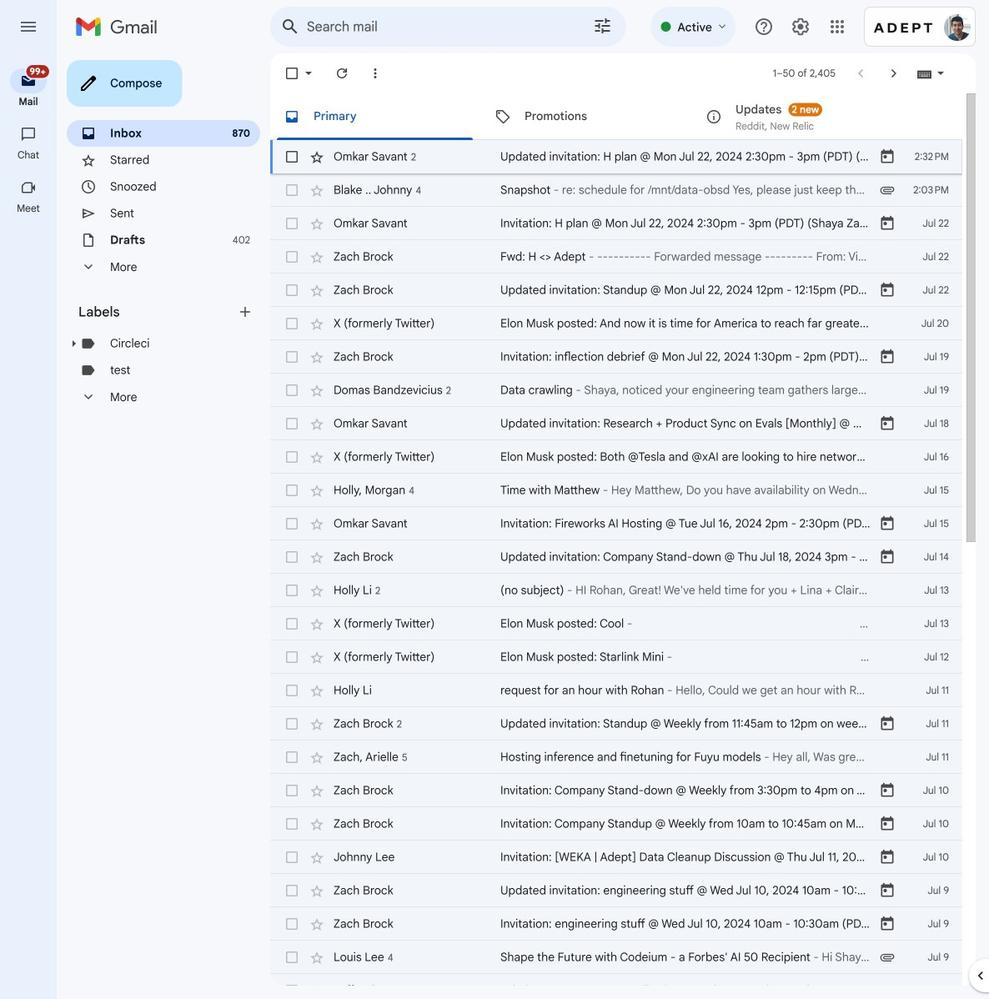 Task type: locate. For each thing, give the bounding box(es) containing it.
search mail image
[[275, 12, 305, 42]]

navigation
[[0, 53, 58, 1000]]

26 row from the top
[[270, 975, 963, 1000]]

tab list
[[270, 93, 963, 140]]

support image
[[754, 17, 774, 37]]

12 row from the top
[[270, 507, 963, 541]]

22 row from the top
[[270, 841, 990, 874]]

5 row from the top
[[270, 274, 963, 307]]

6 row from the top
[[270, 307, 963, 340]]

Search mail text field
[[307, 18, 546, 35]]

None checkbox
[[284, 149, 300, 165], [284, 182, 300, 199], [284, 215, 300, 232], [284, 249, 300, 265], [284, 482, 300, 499], [284, 516, 300, 532], [284, 582, 300, 599], [284, 616, 300, 632], [284, 649, 300, 666], [284, 683, 300, 699], [284, 716, 300, 733], [284, 749, 300, 766], [284, 783, 300, 799], [284, 849, 300, 866], [284, 883, 300, 900], [284, 916, 300, 933], [284, 950, 300, 966], [284, 983, 300, 1000], [284, 149, 300, 165], [284, 182, 300, 199], [284, 215, 300, 232], [284, 249, 300, 265], [284, 482, 300, 499], [284, 516, 300, 532], [284, 582, 300, 599], [284, 616, 300, 632], [284, 649, 300, 666], [284, 683, 300, 699], [284, 716, 300, 733], [284, 749, 300, 766], [284, 783, 300, 799], [284, 849, 300, 866], [284, 883, 300, 900], [284, 916, 300, 933], [284, 950, 300, 966], [284, 983, 300, 1000]]

Search mail search field
[[270, 7, 626, 47]]

13 row from the top
[[270, 541, 990, 574]]

1 vertical spatial calendar event image
[[879, 416, 896, 432]]

14 row from the top
[[270, 574, 963, 607]]

gmail image
[[75, 10, 166, 43]]

8 row from the top
[[270, 374, 963, 407]]

older image
[[886, 65, 903, 82]]

24 row from the top
[[270, 908, 963, 941]]

calendar event image
[[879, 215, 896, 232], [879, 416, 896, 432], [879, 516, 896, 532]]

main content
[[270, 93, 990, 1000]]

select input tool image
[[936, 67, 946, 79]]

refresh image
[[334, 65, 350, 82]]

advanced search options image
[[586, 9, 619, 43]]

calendar event image
[[879, 149, 896, 165], [879, 282, 896, 299], [879, 349, 896, 365], [879, 549, 896, 566]]

row
[[270, 140, 963, 174], [270, 174, 963, 207], [270, 207, 963, 240], [270, 240, 963, 274], [270, 274, 963, 307], [270, 307, 963, 340], [270, 340, 963, 374], [270, 374, 963, 407], [270, 407, 990, 441], [270, 441, 963, 474], [270, 474, 963, 507], [270, 507, 963, 541], [270, 541, 990, 574], [270, 574, 963, 607], [270, 607, 963, 641], [270, 641, 963, 674], [270, 674, 963, 708], [270, 708, 990, 741], [270, 741, 963, 774], [270, 774, 990, 808], [270, 808, 990, 841], [270, 841, 990, 874], [270, 874, 990, 908], [270, 908, 963, 941], [270, 941, 963, 975], [270, 975, 963, 1000]]

1 row from the top
[[270, 140, 963, 174]]

None checkbox
[[284, 65, 300, 82], [284, 282, 300, 299], [284, 315, 300, 332], [284, 349, 300, 365], [284, 382, 300, 399], [284, 416, 300, 432], [284, 449, 300, 466], [284, 549, 300, 566], [284, 816, 300, 833], [284, 65, 300, 82], [284, 282, 300, 299], [284, 315, 300, 332], [284, 349, 300, 365], [284, 382, 300, 399], [284, 416, 300, 432], [284, 449, 300, 466], [284, 549, 300, 566], [284, 816, 300, 833]]

2 row from the top
[[270, 174, 963, 207]]

main menu image
[[18, 17, 38, 37]]

2 vertical spatial calendar event image
[[879, 516, 896, 532]]

11 row from the top
[[270, 474, 963, 507]]

23 row from the top
[[270, 874, 990, 908]]

0 vertical spatial calendar event image
[[879, 215, 896, 232]]

updates, 2 new messages, tab
[[693, 93, 903, 140]]

primary tab
[[270, 93, 480, 140]]

heading
[[0, 95, 57, 108], [0, 149, 57, 162], [0, 202, 57, 215], [78, 304, 237, 320]]

2 calendar event image from the top
[[879, 416, 896, 432]]



Task type: describe. For each thing, give the bounding box(es) containing it.
19 row from the top
[[270, 741, 963, 774]]

18 row from the top
[[270, 708, 990, 741]]

more email options image
[[367, 65, 384, 82]]

promotions tab
[[481, 93, 692, 140]]

20 row from the top
[[270, 774, 990, 808]]

9 row from the top
[[270, 407, 990, 441]]

17 row from the top
[[270, 674, 963, 708]]

2 calendar event image from the top
[[879, 282, 896, 299]]

7 row from the top
[[270, 340, 963, 374]]

25 row from the top
[[270, 941, 963, 975]]

has attachment image
[[879, 182, 896, 199]]

3 calendar event image from the top
[[879, 516, 896, 532]]

1 calendar event image from the top
[[879, 149, 896, 165]]

4 calendar event image from the top
[[879, 549, 896, 566]]

15 row from the top
[[270, 607, 963, 641]]

21 row from the top
[[270, 808, 990, 841]]

3 row from the top
[[270, 207, 963, 240]]

16 row from the top
[[270, 641, 963, 674]]

1 calendar event image from the top
[[879, 215, 896, 232]]

10 row from the top
[[270, 441, 963, 474]]

3 calendar event image from the top
[[879, 349, 896, 365]]

4 row from the top
[[270, 240, 963, 274]]

settings image
[[791, 17, 811, 37]]



Task type: vqa. For each thing, say whether or not it's contained in the screenshot.
5th Row from the bottom
yes



